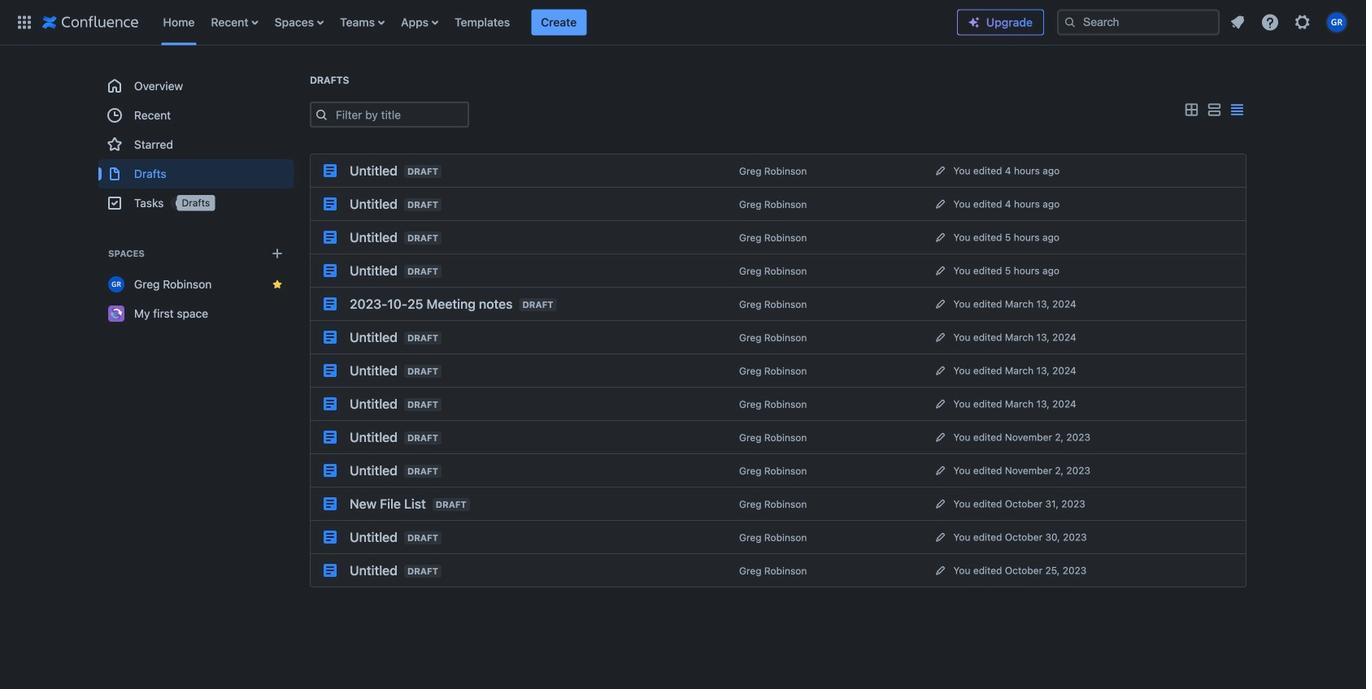 Task type: describe. For each thing, give the bounding box(es) containing it.
3 page image from the top
[[324, 331, 337, 344]]

4 page image from the top
[[324, 398, 337, 411]]

search image
[[1064, 16, 1077, 29]]

1 page image from the top
[[324, 164, 337, 177]]

list for premium icon
[[1223, 8, 1356, 37]]

list for appswitcher icon
[[155, 0, 957, 45]]

help icon image
[[1261, 13, 1280, 32]]

8 page image from the top
[[324, 564, 337, 577]]

6 page image from the top
[[324, 464, 337, 477]]

notification icon image
[[1228, 13, 1247, 32]]

3 page image from the top
[[324, 298, 337, 311]]

2 page image from the top
[[324, 264, 337, 277]]

global element
[[10, 0, 957, 45]]

compact list image
[[1227, 100, 1247, 120]]

Search field
[[1057, 9, 1220, 35]]



Task type: locate. For each thing, give the bounding box(es) containing it.
list
[[155, 0, 957, 45], [1223, 8, 1356, 37]]

1 page image from the top
[[324, 198, 337, 211]]

2 page image from the top
[[324, 231, 337, 244]]

settings icon image
[[1293, 13, 1313, 32]]

page image
[[324, 164, 337, 177], [324, 231, 337, 244], [324, 331, 337, 344], [324, 364, 337, 377], [324, 531, 337, 544]]

None search field
[[1057, 9, 1220, 35]]

7 page image from the top
[[324, 498, 337, 511]]

appswitcher icon image
[[15, 13, 34, 32]]

list image
[[1204, 100, 1224, 120]]

5 page image from the top
[[324, 531, 337, 544]]

premium image
[[968, 16, 981, 29]]

list item inside list
[[531, 9, 587, 35]]

1 horizontal spatial list
[[1223, 8, 1356, 37]]

list item
[[531, 9, 587, 35]]

0 horizontal spatial list
[[155, 0, 957, 45]]

banner
[[0, 0, 1366, 46]]

group
[[98, 72, 294, 218]]

4 page image from the top
[[324, 364, 337, 377]]

unstar this space image
[[271, 278, 284, 291]]

page image
[[324, 198, 337, 211], [324, 264, 337, 277], [324, 298, 337, 311], [324, 398, 337, 411], [324, 431, 337, 444], [324, 464, 337, 477], [324, 498, 337, 511], [324, 564, 337, 577]]

create a space image
[[268, 244, 287, 263]]

cards image
[[1182, 100, 1201, 120]]

confluence image
[[42, 13, 139, 32], [42, 13, 139, 32]]

Filter by title field
[[331, 103, 468, 126]]

5 page image from the top
[[324, 431, 337, 444]]



Task type: vqa. For each thing, say whether or not it's contained in the screenshot.
Link icon
no



